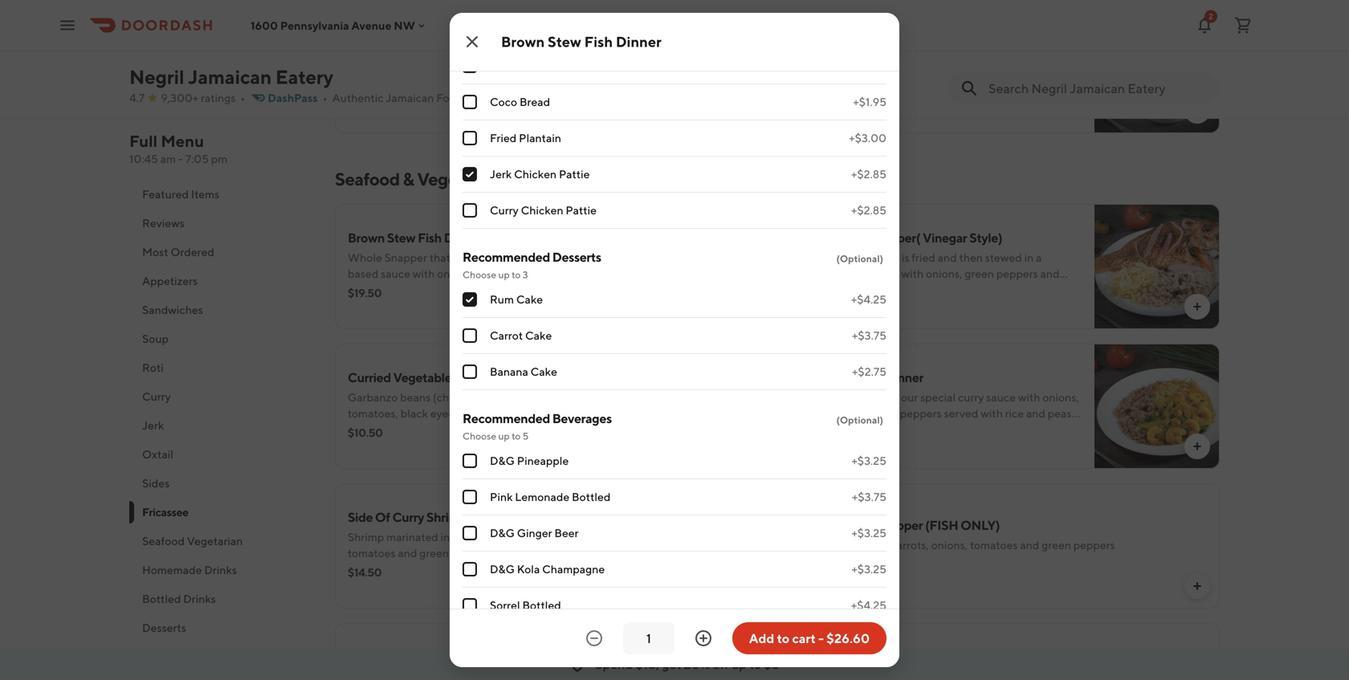 Task type: locate. For each thing, give the bounding box(es) containing it.
cake up eggplant,
[[531, 365, 558, 378]]

2 vertical spatial d&g
[[490, 563, 515, 576]]

recommended beverages choose up to 5
[[463, 411, 612, 442]]

0 vertical spatial +$4.25
[[852, 293, 887, 306]]

(optional) down 'escovitched'
[[837, 253, 884, 264]]

1 vertical spatial pattie
[[559, 168, 590, 181]]

1 that from the left
[[430, 251, 451, 264]]

side inside brown stew fish dinner whole snapper that is fried and then stewed in a tomato based sauce with onions, green peppers and tomatoes served with rice and peas and a side of cabbage
[[508, 283, 528, 297]]

tomato
[[596, 251, 632, 264]]

0 vertical spatial (fish
[[926, 518, 959, 533]]

choose inside group
[[463, 35, 497, 47]]

+$3.75 for beverages
[[853, 491, 887, 504]]

fried inside side of fricasse chicken full of caribbean flavor, a whole chicken is first fried then simmered in our savory-sweet brown stew sauce.
[[1036, 55, 1059, 68]]

None checkbox
[[463, 95, 477, 109], [463, 329, 477, 343], [463, 454, 477, 468], [463, 526, 477, 541], [463, 562, 477, 577], [463, 599, 477, 613], [463, 95, 477, 109], [463, 329, 477, 343], [463, 454, 477, 468], [463, 526, 477, 541], [463, 562, 477, 577], [463, 599, 477, 613]]

beer
[[555, 527, 579, 540]]

drinks for homemade drinks
[[204, 564, 237, 577]]

2 (optional) from the top
[[837, 415, 884, 426]]

dinner up beef pattie at the left
[[524, 34, 563, 49]]

1 vertical spatial stew
[[387, 230, 416, 245]]

1 +$2.85 from the top
[[852, 59, 887, 72]]

cake down 3
[[517, 293, 543, 306]]

1 horizontal spatial &
[[430, 87, 438, 100]]

curry
[[959, 391, 985, 404], [509, 531, 535, 544]]

1 horizontal spatial full
[[348, 55, 367, 68]]

1 +$4.25 from the top
[[852, 293, 887, 306]]

curry for curry
[[142, 390, 171, 403]]

2 steamed from the top
[[797, 650, 848, 665]]

2 5 from the top
[[523, 431, 529, 442]]

0 horizontal spatial &
[[403, 169, 414, 190]]

dinner up (35)
[[886, 370, 924, 385]]

curried vegetables image
[[646, 344, 771, 469]]

1 vertical spatial curry
[[509, 531, 535, 544]]

drinks down homemade drinks
[[183, 593, 216, 606]]

stew left sauce.
[[1011, 71, 1035, 84]]

add item to cart image for shrimp
[[742, 580, 755, 593]]

steamed inside steamed red snapper (fish only) fish steamed with carrots, onions, tomatoes and green peppers
[[797, 518, 848, 533]]

1 caribbean from the left
[[382, 55, 436, 68]]

up up beef
[[499, 35, 510, 47]]

curry right of
[[393, 510, 424, 525]]

of
[[375, 510, 390, 525]]

desserts inside recommended desserts choose up to 3
[[553, 249, 602, 265]]

1 horizontal spatial (fish
[[926, 518, 959, 533]]

recommended up 3
[[463, 249, 550, 265]]

0 horizontal spatial special
[[472, 531, 507, 544]]

0 horizontal spatial savory-
[[457, 71, 495, 84]]

1 based from the left
[[348, 267, 379, 280]]

in inside curried vegetables garbanzo beans (chickpeas), eggplant, stewed tomatoes, black eyed peas curried in our special seasonings
[[523, 407, 532, 420]]

2 fricasse from the left
[[838, 34, 884, 49]]

up down curried
[[499, 431, 510, 442]]

flavor, inside fricasse chicken (brown stew)  dinner full of caribbean flavor, a whole chicken is first fried then simmered in our savory-sweet brown stew sauce, served over rice & peas with shredded cabbage.
[[438, 55, 469, 68]]

•
[[383, 90, 387, 104], [241, 91, 245, 104], [323, 91, 327, 104], [469, 91, 474, 104], [833, 426, 838, 440]]

vinegar
[[797, 267, 835, 280]]

2 flavor, from the left
[[887, 55, 918, 68]]

brown for brown stew fish dinner whole snapper that is fried and then stewed in a tomato based sauce with onions, green peppers and tomatoes served with rice and peas and a side of cabbage
[[348, 230, 385, 245]]

1 horizontal spatial sweet
[[944, 71, 975, 84]]

1 horizontal spatial side
[[797, 34, 822, 49]]

based
[[348, 267, 379, 280], [837, 267, 868, 280]]

1 horizontal spatial curry
[[959, 391, 985, 404]]

pattie
[[517, 59, 547, 72], [559, 168, 590, 181], [566, 204, 597, 217]]

nw
[[394, 19, 415, 32]]

curried
[[348, 370, 391, 385], [797, 370, 840, 385]]

snapper
[[385, 251, 428, 264], [834, 251, 877, 264], [876, 518, 923, 533], [850, 650, 898, 665]]

with inside fricasse chicken (brown stew)  dinner full of caribbean flavor, a whole chicken is first fried then simmered in our savory-sweet brown stew sauce, served over rice & peas with shredded cabbage.
[[466, 87, 488, 100]]

1 whole from the left
[[479, 55, 510, 68]]

chicken down jerk chicken pattie
[[521, 204, 564, 217]]

2 whole from the left
[[797, 251, 832, 264]]

curried inside curried vegetables garbanzo beans (chickpeas), eggplant, stewed tomatoes, black eyed peas curried in our special seasonings
[[348, 370, 391, 385]]

2 +$3.25 from the top
[[852, 527, 887, 540]]

+$4.25 right carrots
[[852, 293, 887, 306]]

stewed
[[537, 251, 574, 264], [986, 251, 1023, 264], [547, 391, 584, 404]]

1 chicken from the left
[[512, 55, 552, 68]]

1 vertical spatial choose
[[463, 269, 497, 280]]

caribbean up over
[[382, 55, 436, 68]]

Current quantity is 1 number field
[[633, 630, 665, 648]]

1 vertical spatial drinks
[[183, 593, 216, 606]]

1 vertical spatial side
[[348, 510, 373, 525]]

0 horizontal spatial whole
[[479, 55, 510, 68]]

chicken down the nw
[[396, 34, 443, 49]]

and inside steamed red snapper (fish only) fish steamed with carrots, onions, tomatoes and green peppers
[[1021, 539, 1040, 552]]

0 vertical spatial steamed
[[797, 518, 848, 533]]

sauce
[[381, 267, 411, 280], [870, 267, 900, 280], [987, 391, 1016, 404], [538, 531, 567, 544]]

1 sweet from the left
[[495, 71, 525, 84]]

ordered
[[171, 245, 215, 259]]

negril
[[129, 65, 184, 88]]

simmered up +$1.95
[[823, 71, 874, 84]]

simmered up over
[[374, 71, 424, 84]]

to
[[512, 35, 521, 47], [512, 269, 521, 280], [512, 431, 521, 442], [777, 631, 790, 646], [750, 657, 762, 672]]

based right vinegar
[[837, 267, 868, 280]]

our inside side of fricasse chicken full of caribbean flavor, a whole chicken is first fried then simmered in our savory-sweet brown stew sauce.
[[887, 71, 904, 84]]

choose inside recommended desserts choose up to 3
[[463, 269, 497, 280]]

snapper down 'escovitched'
[[834, 251, 877, 264]]

1 horizontal spatial brown
[[977, 71, 1009, 84]]

bottled down homemade
[[142, 593, 181, 606]]

special inside curried shrimp dinner shrimp marinated in our special curry sauce with onions, tomatoes and green peppers served with rice and peas and a side of cabbage
[[921, 391, 956, 404]]

cabbage inside brown stew fish dinner whole snapper that is fried and then stewed in a tomato based sauce with onions, green peppers and tomatoes served with rice and peas and a side of cabbage
[[543, 283, 587, 297]]

2 vertical spatial +$3.25
[[852, 563, 887, 576]]

2 vertical spatial curry
[[393, 510, 424, 525]]

stewed up beverages
[[547, 391, 584, 404]]

0 vertical spatial desserts
[[553, 249, 602, 265]]

sweet
[[495, 71, 525, 84], [944, 71, 975, 84]]

0 horizontal spatial bottled
[[142, 593, 181, 606]]

2 curried from the left
[[797, 370, 840, 385]]

is
[[554, 55, 562, 68], [1004, 55, 1011, 68], [453, 251, 461, 264], [902, 251, 910, 264]]

steamed for steamed red snapper (fish only) fish steamed with carrots, onions, tomatoes and green peppers
[[797, 518, 848, 533]]

side
[[508, 283, 528, 297], [982, 283, 1003, 297], [827, 423, 848, 436]]

jerk up oxtail in the left bottom of the page
[[142, 419, 164, 432]]

2 add item to cart image from the top
[[1192, 580, 1204, 593]]

2 caribbean from the left
[[831, 55, 885, 68]]

curried
[[484, 407, 520, 420]]

2 whole from the left
[[928, 55, 959, 68]]

increase quantity by 1 image
[[694, 629, 714, 648]]

choose for recommended beverages
[[463, 431, 497, 442]]

kola
[[517, 563, 540, 576]]

flavor, inside side of fricasse chicken full of caribbean flavor, a whole chicken is first fried then simmered in our savory-sweet brown stew sauce.
[[887, 55, 918, 68]]

dinner down seafood & vegetarian
[[444, 230, 483, 245]]

0 horizontal spatial marinated
[[387, 531, 439, 544]]

1 vertical spatial desserts
[[142, 622, 186, 635]]

1 horizontal spatial jamaican
[[386, 91, 434, 104]]

special
[[921, 391, 956, 404], [554, 407, 589, 420], [472, 531, 507, 544]]

off
[[713, 657, 729, 672]]

side of fricasse chicken full of caribbean flavor, a whole chicken is first fried then simmered in our savory-sweet brown stew sauce.
[[797, 34, 1070, 84]]

flavor, down (brown
[[438, 55, 469, 68]]

fish
[[585, 33, 613, 50], [418, 230, 442, 245], [797, 539, 819, 552], [418, 650, 442, 665]]

0 items, open order cart image
[[1234, 16, 1254, 35]]

2 horizontal spatial special
[[921, 391, 956, 404]]

1 vertical spatial 5
[[523, 431, 529, 442]]

bottled
[[572, 491, 611, 504], [142, 593, 181, 606], [523, 599, 562, 612]]

91% (35)
[[856, 426, 899, 440]]

to down curried
[[512, 431, 521, 442]]

whole inside brown stew fish dinner whole snapper that is fried and then stewed in a tomato based sauce with onions, green peppers and tomatoes served with rice and peas and a side of cabbage
[[348, 251, 382, 264]]

avenue
[[352, 19, 392, 32]]

cabbage.
[[541, 87, 588, 100]]

0 vertical spatial special
[[921, 391, 956, 404]]

drinks down seafood vegetarian button
[[204, 564, 237, 577]]

stew for brown stew fish dinner whole snapper that is fried and then stewed in a tomato based sauce with onions, green peppers and tomatoes served with rice and peas and a side of cabbage
[[387, 230, 416, 245]]

1 d&g from the top
[[490, 454, 515, 468]]

2 horizontal spatial &
[[917, 283, 924, 297]]

+$2.85 up +$1.95
[[852, 59, 887, 72]]

2 stew from the left
[[1011, 71, 1035, 84]]

1 steamed from the top
[[797, 518, 848, 533]]

brown for brown stew fish (fish only)
[[348, 650, 385, 665]]

1 +$3.75 from the top
[[853, 329, 887, 342]]

ratings
[[201, 91, 236, 104]]

pattie right beef
[[517, 59, 547, 72]]

0 vertical spatial +$2.85
[[852, 59, 887, 72]]

+$4.25 up $26.60
[[852, 599, 887, 612]]

+$2.85 down +$3.00
[[852, 168, 887, 181]]

pattie for jerk chicken pattie
[[559, 168, 590, 181]]

peppers
[[508, 267, 550, 280], [997, 267, 1039, 280], [901, 407, 942, 420], [1074, 539, 1116, 552]]

1 horizontal spatial only)
[[961, 518, 1001, 533]]

over
[[385, 87, 407, 100]]

add item to cart image
[[1192, 440, 1204, 453], [1192, 580, 1204, 593]]

side left 91%
[[827, 423, 848, 436]]

chicken up +$1.95
[[887, 34, 934, 49]]

curried for curried shrimp dinner
[[797, 370, 840, 385]]

2 vertical spatial brown
[[348, 650, 385, 665]]

fried inside escovitched snapper( vinegar style) whole snapper that is fried and then stewed in a vinegar based sauce with onions, green peppers and carrots served with rice & peas and a side of cabbage
[[912, 251, 936, 264]]

green inside escovitched snapper( vinegar style) whole snapper that is fried and then stewed in a vinegar based sauce with onions, green peppers and carrots served with rice & peas and a side of cabbage
[[965, 267, 995, 280]]

lemonade
[[515, 491, 570, 504]]

1 savory- from the left
[[457, 71, 495, 84]]

brown inside dialog
[[501, 33, 545, 50]]

0 horizontal spatial seafood
[[142, 535, 185, 548]]

1 choose from the top
[[463, 35, 497, 47]]

+$3.25 down steamed
[[852, 563, 887, 576]]

0 horizontal spatial only)
[[480, 650, 519, 665]]

cabbage
[[543, 283, 587, 297], [1018, 283, 1062, 297], [863, 423, 907, 436]]

rum
[[490, 293, 514, 306]]

brown for brown stew fish dinner
[[501, 33, 545, 50]]

0 vertical spatial +$3.75
[[853, 329, 887, 342]]

5 up d&g pineapple
[[523, 431, 529, 442]]

sweet inside fricasse chicken (brown stew)  dinner full of caribbean flavor, a whole chicken is first fried then simmered in our savory-sweet brown stew sauce, served over rice & peas with shredded cabbage.
[[495, 71, 525, 84]]

chicken for curry
[[521, 204, 564, 217]]

curried for curried vegetables
[[348, 370, 391, 385]]

of
[[824, 34, 836, 49], [369, 55, 380, 68], [818, 55, 829, 68], [531, 283, 541, 297], [1005, 283, 1016, 297], [850, 423, 860, 436]]

+$3.75 inside recommended desserts group
[[853, 329, 887, 342]]

1 whole from the left
[[348, 251, 382, 264]]

marinated down +$2.75
[[836, 391, 888, 404]]

onions,
[[437, 267, 474, 280], [926, 267, 963, 280], [1043, 391, 1080, 404], [594, 531, 631, 544], [932, 539, 968, 552]]

1 vertical spatial recommended
[[463, 411, 550, 426]]

up left 3
[[499, 269, 510, 280]]

1 fricasse from the left
[[348, 34, 394, 49]]

stew for brown stew fish (fish only)
[[387, 650, 416, 665]]

fish inside dialog
[[585, 33, 613, 50]]

1 vertical spatial -
[[819, 631, 824, 646]]

0 horizontal spatial side
[[508, 283, 528, 297]]

chicken down plantain
[[514, 168, 557, 181]]

that for snapper(
[[879, 251, 900, 264]]

choose up to 5
[[463, 35, 529, 47]]

0 horizontal spatial jerk
[[142, 419, 164, 432]]

1 horizontal spatial chicken
[[961, 55, 1001, 68]]

-
[[178, 152, 183, 166], [819, 631, 824, 646]]

curry
[[490, 204, 519, 217], [142, 390, 171, 403], [393, 510, 424, 525]]

cake for banana cake
[[531, 365, 558, 378]]

- right am
[[178, 152, 183, 166]]

stewed for escovitched snapper( vinegar style)
[[986, 251, 1023, 264]]

side inside side of curry shrimp shrimp marinated in our special curry sauce with onions, tomatoes and green peppers. $14.50
[[348, 510, 373, 525]]

choose inside recommended beverages choose up to 5
[[463, 431, 497, 442]]

0 horizontal spatial jamaican
[[188, 65, 272, 88]]

whole up $19.50
[[348, 251, 382, 264]]

rice
[[409, 87, 428, 100], [409, 283, 428, 297], [896, 283, 915, 297], [1006, 407, 1025, 420]]

+$2.85
[[852, 59, 887, 72], [852, 168, 887, 181], [852, 204, 887, 217]]

20%
[[684, 657, 711, 672]]

first down brown stew fish dinner
[[564, 55, 584, 68]]

peas inside brown stew fish dinner whole snapper that is fried and then stewed in a tomato based sauce with onions, green peppers and tomatoes served with rice and peas and a side of cabbage
[[452, 283, 476, 297]]

only) for fish
[[480, 650, 519, 665]]

marinated
[[836, 391, 888, 404], [387, 531, 439, 544]]

• down eatery
[[323, 91, 327, 104]]

carrots
[[797, 283, 832, 297]]

whole for escovitched
[[797, 251, 832, 264]]

first inside fricasse chicken (brown stew)  dinner full of caribbean flavor, a whole chicken is first fried then simmered in our savory-sweet brown stew sauce, served over rice & peas with shredded cabbage.
[[564, 55, 584, 68]]

fricasse down avenue
[[348, 34, 394, 49]]

1 flavor, from the left
[[438, 55, 469, 68]]

- right cart
[[819, 631, 824, 646]]

recommended down eggplant,
[[463, 411, 550, 426]]

3 +$2.85 from the top
[[852, 204, 887, 217]]

snapper inside brown stew fish dinner whole snapper that is fried and then stewed in a tomato based sauce with onions, green peppers and tomatoes served with rice and peas and a side of cabbage
[[385, 251, 428, 264]]

2 d&g from the top
[[490, 527, 515, 540]]

jerk inside 'button'
[[142, 419, 164, 432]]

1 vertical spatial add item to cart image
[[742, 580, 755, 593]]

2 chicken from the left
[[961, 55, 1001, 68]]

curried up garbanzo at bottom
[[348, 370, 391, 385]]

0 vertical spatial choose
[[463, 35, 497, 47]]

that inside escovitched snapper( vinegar style) whole snapper that is fried and then stewed in a vinegar based sauce with onions, green peppers and carrots served with rice & peas and a side of cabbage
[[879, 251, 900, 264]]

None checkbox
[[463, 59, 477, 73], [463, 131, 477, 145], [463, 167, 477, 182], [463, 203, 477, 218], [463, 292, 477, 307], [463, 365, 477, 379], [463, 490, 477, 505], [463, 59, 477, 73], [463, 131, 477, 145], [463, 167, 477, 182], [463, 203, 477, 218], [463, 292, 477, 307], [463, 365, 477, 379], [463, 490, 477, 505]]

based up $19.50
[[348, 267, 379, 280]]

group
[[463, 14, 887, 229]]

1 vertical spatial special
[[554, 407, 589, 420]]

close brown stew fish dinner image
[[463, 32, 482, 51]]

jerk inside brown stew fish dinner dialog
[[490, 168, 512, 181]]

1 curried from the left
[[348, 370, 391, 385]]

d&g for d&g pineapple
[[490, 454, 515, 468]]

steamed
[[797, 518, 848, 533], [797, 650, 848, 665]]

1 stew from the left
[[562, 71, 586, 84]]

homemade
[[142, 564, 202, 577]]

brown stew fish (fish only) image
[[646, 624, 771, 681]]

0 vertical spatial side
[[797, 34, 822, 49]]

2 choose from the top
[[463, 269, 497, 280]]

1 vertical spatial only)
[[480, 650, 519, 665]]

curry inside curried shrimp dinner shrimp marinated in our special curry sauce with onions, tomatoes and green peppers served with rice and peas and a side of cabbage
[[959, 391, 985, 404]]

1 horizontal spatial special
[[554, 407, 589, 420]]

chicken for fricasse
[[396, 34, 443, 49]]

2 sweet from the left
[[944, 71, 975, 84]]

desserts down curry chicken pattie
[[553, 249, 602, 265]]

2 horizontal spatial cabbage
[[1018, 283, 1062, 297]]

fish for brown stew fish dinner whole snapper that is fried and then stewed in a tomato based sauce with onions, green peppers and tomatoes served with rice and peas and a side of cabbage
[[418, 230, 442, 245]]

1 horizontal spatial curried
[[797, 370, 840, 385]]

to up beef pattie at the left
[[512, 35, 521, 47]]

2 horizontal spatial full
[[797, 55, 816, 68]]

3 choose from the top
[[463, 431, 497, 442]]

stewed down style)
[[986, 251, 1023, 264]]

based inside brown stew fish dinner whole snapper that is fried and then stewed in a tomato based sauce with onions, green peppers and tomatoes served with rice and peas and a side of cabbage
[[348, 267, 379, 280]]

pattie up curry chicken pattie
[[559, 168, 590, 181]]

spend
[[596, 657, 633, 672]]

desserts down bottled drinks on the bottom of the page
[[142, 622, 186, 635]]

served inside escovitched snapper( vinegar style) whole snapper that is fried and then stewed in a vinegar based sauce with onions, green peppers and carrots served with rice & peas and a side of cabbage
[[835, 283, 869, 297]]

$11.50
[[348, 90, 380, 104]]

side of curry shrimp shrimp marinated in our special curry sauce with onions, tomatoes and green peppers. $14.50
[[348, 510, 631, 579]]

curry inside button
[[142, 390, 171, 403]]

2 first from the left
[[1014, 55, 1033, 68]]

steamed down add to cart - $26.60
[[797, 650, 848, 665]]

bottled up beer
[[572, 491, 611, 504]]

0 vertical spatial -
[[178, 152, 183, 166]]

add item to cart image
[[1192, 301, 1204, 313], [742, 580, 755, 593]]

1 horizontal spatial caribbean
[[831, 55, 885, 68]]

cabbage inside escovitched snapper( vinegar style) whole snapper that is fried and then stewed in a vinegar based sauce with onions, green peppers and carrots served with rice & peas and a side of cabbage
[[1018, 283, 1062, 297]]

curry down jerk chicken pattie
[[490, 204, 519, 217]]

+$3.75 up red
[[853, 491, 887, 504]]

2 simmered from the left
[[823, 71, 874, 84]]

cake for carrot cake
[[526, 329, 552, 342]]

whole up vinegar
[[797, 251, 832, 264]]

seafood for seafood vegetarian
[[142, 535, 185, 548]]

+$4.25
[[852, 293, 887, 306], [852, 599, 887, 612]]

d&g up pink
[[490, 454, 515, 468]]

rice inside escovitched snapper( vinegar style) whole snapper that is fried and then stewed in a vinegar based sauce with onions, green peppers and carrots served with rice & peas and a side of cabbage
[[896, 283, 915, 297]]

1 horizontal spatial that
[[879, 251, 900, 264]]

1 recommended from the top
[[463, 249, 550, 265]]

stewed down curry chicken pattie
[[537, 251, 574, 264]]

(optional) inside recommended desserts group
[[837, 253, 884, 264]]

curried shrimp dinner image
[[1095, 344, 1221, 469]]

2 based from the left
[[837, 267, 868, 280]]

1 horizontal spatial bottled
[[523, 599, 562, 612]]

1 vertical spatial jamaican
[[386, 91, 434, 104]]

1 horizontal spatial simmered
[[823, 71, 874, 84]]

pattie down jerk chicken pattie
[[566, 204, 597, 217]]

2 +$3.75 from the top
[[853, 491, 887, 504]]

caribbean
[[382, 55, 436, 68], [831, 55, 885, 68]]

cake right carrot
[[526, 329, 552, 342]]

full
[[348, 55, 367, 68], [797, 55, 816, 68], [129, 132, 158, 151]]

brown up bread
[[528, 71, 560, 84]]

sandwiches
[[142, 303, 203, 317]]

curry down roti
[[142, 390, 171, 403]]

d&g left the kola
[[490, 563, 515, 576]]

0 vertical spatial only)
[[961, 518, 1001, 533]]

1 horizontal spatial flavor,
[[887, 55, 918, 68]]

2 savory- from the left
[[907, 71, 944, 84]]

1 horizontal spatial first
[[1014, 55, 1033, 68]]

2 +$4.25 from the top
[[852, 599, 887, 612]]

curry inside brown stew fish dinner dialog
[[490, 204, 519, 217]]

5
[[523, 35, 529, 47], [523, 431, 529, 442]]

vegetarian down fried
[[417, 169, 503, 190]]

2 +$2.85 from the top
[[852, 168, 887, 181]]

jerk down fried
[[490, 168, 512, 181]]

marinated down of
[[387, 531, 439, 544]]

group containing beef pattie
[[463, 14, 887, 229]]

1 first from the left
[[564, 55, 584, 68]]

brown left sauce.
[[977, 71, 1009, 84]]

1 horizontal spatial marinated
[[836, 391, 888, 404]]

cabbage for style)
[[1018, 283, 1062, 297]]

0 vertical spatial curry
[[959, 391, 985, 404]]

caribbean up +$1.95
[[831, 55, 885, 68]]

0 horizontal spatial -
[[178, 152, 183, 166]]

get
[[662, 657, 682, 672]]

+$3.25 left the carrots,
[[852, 527, 887, 540]]

1 horizontal spatial vegetarian
[[417, 169, 503, 190]]

recommended inside recommended desserts choose up to 3
[[463, 249, 550, 265]]

0 horizontal spatial curry
[[142, 390, 171, 403]]

+$3.25 down 91%
[[852, 454, 887, 468]]

authentic jamaican food • 1.8 mi
[[332, 91, 509, 104]]

featured
[[142, 188, 189, 201]]

1 horizontal spatial whole
[[928, 55, 959, 68]]

that inside brown stew fish dinner whole snapper that is fried and then stewed in a tomato based sauce with onions, green peppers and tomatoes served with rice and peas and a side of cabbage
[[430, 251, 451, 264]]

+$2.85 up snapper( at the top of the page
[[852, 204, 887, 217]]

1 horizontal spatial -
[[819, 631, 824, 646]]

0 vertical spatial drinks
[[204, 564, 237, 577]]

brown
[[528, 71, 560, 84], [977, 71, 1009, 84]]

1 horizontal spatial desserts
[[553, 249, 602, 265]]

of inside fricasse chicken (brown stew)  dinner full of caribbean flavor, a whole chicken is first fried then simmered in our savory-sweet brown stew sauce, served over rice & peas with shredded cabbage.
[[369, 55, 380, 68]]

menu
[[161, 132, 204, 151]]

0 horizontal spatial brown
[[528, 71, 560, 84]]

based for brown
[[348, 267, 379, 280]]

2
[[1209, 12, 1214, 21]]

champagne
[[542, 563, 605, 576]]

stewed for brown stew fish dinner
[[537, 251, 574, 264]]

side down style)
[[982, 283, 1003, 297]]

recommended beverages group
[[463, 410, 887, 624]]

0 vertical spatial &
[[430, 87, 438, 100]]

full inside side of fricasse chicken full of caribbean flavor, a whole chicken is first fried then simmered in our savory-sweet brown stew sauce.
[[797, 55, 816, 68]]

2 vertical spatial &
[[917, 283, 924, 297]]

based for escovitched
[[837, 267, 868, 280]]

(49)
[[427, 90, 449, 104]]

to left cart
[[777, 631, 790, 646]]

side for side of curry shrimp
[[348, 510, 373, 525]]

whole inside side of fricasse chicken full of caribbean flavor, a whole chicken is first fried then simmered in our savory-sweet brown stew sauce.
[[928, 55, 959, 68]]

onions, inside escovitched snapper( vinegar style) whole snapper that is fried and then stewed in a vinegar based sauce with onions, green peppers and carrots served with rice & peas and a side of cabbage
[[926, 267, 963, 280]]

curried left +$2.75
[[797, 370, 840, 385]]

5 right stew)
[[523, 35, 529, 47]]

side for side of fricasse chicken
[[797, 34, 822, 49]]

1 vertical spatial (optional)
[[837, 415, 884, 426]]

brown stew fish dinner image
[[646, 204, 771, 329]]

1 vertical spatial jerk
[[142, 419, 164, 432]]

whole
[[348, 251, 382, 264], [797, 251, 832, 264]]

rice inside brown stew fish dinner whole snapper that is fried and then stewed in a tomato based sauce with onions, green peppers and tomatoes served with rice and peas and a side of cabbage
[[409, 283, 428, 297]]

jerk for jerk
[[142, 419, 164, 432]]

1 vertical spatial +$2.85
[[852, 168, 887, 181]]

0 horizontal spatial based
[[348, 267, 379, 280]]

0 vertical spatial brown
[[501, 33, 545, 50]]

side for brown stew fish dinner
[[508, 283, 528, 297]]

first up 'item search' search field
[[1014, 55, 1033, 68]]

2 vertical spatial +$2.85
[[852, 204, 887, 217]]

1 simmered from the left
[[374, 71, 424, 84]]

81%
[[405, 90, 425, 104]]

served inside brown stew fish dinner whole snapper that is fried and then stewed in a tomato based sauce with onions, green peppers and tomatoes served with rice and peas and a side of cabbage
[[348, 283, 382, 297]]

jerk chicken pattie
[[490, 168, 590, 181]]

stew up cabbage.
[[562, 71, 586, 84]]

brown inside side of fricasse chicken full of caribbean flavor, a whole chicken is first fried then simmered in our savory-sweet brown stew sauce.
[[977, 71, 1009, 84]]

stew inside dialog
[[548, 33, 582, 50]]

0 horizontal spatial desserts
[[142, 622, 186, 635]]

1 brown from the left
[[528, 71, 560, 84]]

4.7
[[129, 91, 145, 104]]

peas inside curried shrimp dinner shrimp marinated in our special curry sauce with onions, tomatoes and green peppers served with rice and peas and a side of cabbage
[[1048, 407, 1072, 420]]

side down 3
[[508, 283, 528, 297]]

0 vertical spatial stew
[[548, 33, 582, 50]]

pennsylvania
[[280, 19, 349, 32]]

2 vertical spatial stew
[[387, 650, 416, 665]]

cake for rum cake
[[517, 293, 543, 306]]

whole inside escovitched snapper( vinegar style) whole snapper that is fried and then stewed in a vinegar based sauce with onions, green peppers and carrots served with rice & peas and a side of cabbage
[[797, 251, 832, 264]]

curried shrimp dinner shrimp marinated in our special curry sauce with onions, tomatoes and green peppers served with rice and peas and a side of cabbage
[[797, 370, 1080, 436]]

(optional) up 91%
[[837, 415, 884, 426]]

then
[[348, 71, 372, 84], [797, 71, 821, 84], [511, 251, 534, 264], [960, 251, 984, 264]]

2 recommended from the top
[[463, 411, 550, 426]]

0 vertical spatial curry
[[490, 204, 519, 217]]

sandwiches button
[[129, 296, 316, 325]]

vegetarian up homemade drinks button
[[187, 535, 243, 548]]

chicken for jerk
[[514, 168, 557, 181]]

based inside escovitched snapper( vinegar style) whole snapper that is fried and then stewed in a vinegar based sauce with onions, green peppers and carrots served with rice & peas and a side of cabbage
[[837, 267, 868, 280]]

1 horizontal spatial savory-
[[907, 71, 944, 84]]

side
[[797, 34, 822, 49], [348, 510, 373, 525]]

fried
[[586, 55, 610, 68], [1036, 55, 1059, 68], [463, 251, 487, 264], [912, 251, 936, 264]]

0 horizontal spatial that
[[430, 251, 451, 264]]

1 horizontal spatial jerk
[[490, 168, 512, 181]]

(fish for fish
[[444, 650, 477, 665]]

snapper down seafood & vegetarian
[[385, 251, 428, 264]]

is inside brown stew fish dinner whole snapper that is fried and then stewed in a tomato based sauce with onions, green peppers and tomatoes served with rice and peas and a side of cabbage
[[453, 251, 461, 264]]

0 vertical spatial vegetarian
[[417, 169, 503, 190]]

1 horizontal spatial side
[[827, 423, 848, 436]]

fricasse up +$1.95
[[838, 34, 884, 49]]

3 +$3.25 from the top
[[852, 563, 887, 576]]

0 horizontal spatial curry
[[509, 531, 535, 544]]

only) inside steamed red snapper (fish only) fish steamed with carrots, onions, tomatoes and green peppers
[[961, 518, 1001, 533]]

fricasse chicken (brown stew)  dinner image
[[646, 8, 771, 133]]

• right $11.50
[[383, 90, 387, 104]]

jerk for jerk chicken pattie
[[490, 168, 512, 181]]

1 vertical spatial add item to cart image
[[1192, 580, 1204, 593]]

0 horizontal spatial vegetarian
[[187, 535, 243, 548]]

stewed inside brown stew fish dinner whole snapper that is fried and then stewed in a tomato based sauce with onions, green peppers and tomatoes served with rice and peas and a side of cabbage
[[537, 251, 574, 264]]

snapper up the carrots,
[[876, 518, 923, 533]]

side of fricasse chicken image
[[1095, 8, 1221, 133]]

dinner inside curried shrimp dinner shrimp marinated in our special curry sauce with onions, tomatoes and green peppers served with rice and peas and a side of cabbage
[[886, 370, 924, 385]]

d&g left ginger
[[490, 527, 515, 540]]

(optional) inside recommended beverages group
[[837, 415, 884, 426]]

then inside brown stew fish dinner whole snapper that is fried and then stewed in a tomato based sauce with onions, green peppers and tomatoes served with rice and peas and a side of cabbage
[[511, 251, 534, 264]]

bottled inside button
[[142, 593, 181, 606]]

2 vertical spatial cake
[[531, 365, 558, 378]]

chicken
[[396, 34, 443, 49], [887, 34, 934, 49], [514, 168, 557, 181], [521, 204, 564, 217]]

0 vertical spatial cake
[[517, 293, 543, 306]]

steamed
[[821, 539, 865, 552]]

recommended for recommended desserts
[[463, 249, 550, 265]]

2 that from the left
[[879, 251, 900, 264]]

vinegar
[[923, 230, 968, 245]]

to left 3
[[512, 269, 521, 280]]

+$3.25
[[852, 454, 887, 468], [852, 527, 887, 540], [852, 563, 887, 576]]

0 horizontal spatial cabbage
[[543, 283, 587, 297]]

dinner up sauce,
[[616, 33, 662, 50]]

1 (optional) from the top
[[837, 253, 884, 264]]

oxtail
[[142, 448, 173, 461]]

3 d&g from the top
[[490, 563, 515, 576]]

0 horizontal spatial chicken
[[512, 55, 552, 68]]

steamed up steamed
[[797, 518, 848, 533]]

bottled down d&g kola champagne
[[523, 599, 562, 612]]

1 horizontal spatial stew
[[1011, 71, 1035, 84]]

2 brown from the left
[[977, 71, 1009, 84]]

0 vertical spatial 5
[[523, 35, 529, 47]]

flavor, up +$1.95
[[887, 55, 918, 68]]

d&g kola champagne
[[490, 563, 605, 576]]

• left the 1.8
[[469, 91, 474, 104]]

+$3.75 up +$2.75
[[853, 329, 887, 342]]

brown stew fish dinner
[[501, 33, 662, 50]]

drinks for bottled drinks
[[183, 593, 216, 606]]



Task type: describe. For each thing, give the bounding box(es) containing it.
onions, inside brown stew fish dinner whole snapper that is fried and then stewed in a tomato based sauce with onions, green peppers and tomatoes served with rice and peas and a side of cabbage
[[437, 267, 474, 280]]

brown inside fricasse chicken (brown stew)  dinner full of caribbean flavor, a whole chicken is first fried then simmered in our savory-sweet brown stew sauce, served over rice & peas with shredded cabbage.
[[528, 71, 560, 84]]

vegetarian inside button
[[187, 535, 243, 548]]

sides
[[142, 477, 170, 490]]

shredded
[[491, 87, 539, 100]]

food
[[437, 91, 463, 104]]

to inside recommended beverages choose up to 5
[[512, 431, 521, 442]]

a inside curried shrimp dinner shrimp marinated in our special curry sauce with onions, tomatoes and green peppers served with rice and peas and a side of cabbage
[[819, 423, 825, 436]]

with inside steamed red snapper (fish only) fish steamed with carrots, onions, tomatoes and green peppers
[[867, 539, 889, 552]]

fish for brown stew fish (fish only)
[[418, 650, 442, 665]]

most ordered
[[142, 245, 215, 259]]

savory- inside fricasse chicken (brown stew)  dinner full of caribbean flavor, a whole chicken is first fried then simmered in our savory-sweet brown stew sauce, served over rice & peas with shredded cabbage.
[[457, 71, 495, 84]]

roti
[[142, 361, 164, 374]]

dinner inside fricasse chicken (brown stew)  dinner full of caribbean flavor, a whole chicken is first fried then simmered in our savory-sweet brown stew sauce, served over rice & peas with shredded cabbage.
[[524, 34, 563, 49]]

sorrel
[[490, 599, 520, 612]]

chicken inside side of fricasse chicken full of caribbean flavor, a whole chicken is first fried then simmered in our savory-sweet brown stew sauce.
[[961, 55, 1001, 68]]

+$3.25 for champagne
[[852, 563, 887, 576]]

soup
[[142, 332, 169, 346]]

fried inside brown stew fish dinner whole snapper that is fried and then stewed in a tomato based sauce with onions, green peppers and tomatoes served with rice and peas and a side of cabbage
[[463, 251, 487, 264]]

$26.60
[[827, 631, 870, 646]]

only) for snapper
[[961, 518, 1001, 533]]

full inside full menu 10:45 am - 7:05 pm
[[129, 132, 158, 151]]

onions, inside side of curry shrimp shrimp marinated in our special curry sauce with onions, tomatoes and green peppers. $14.50
[[594, 531, 631, 544]]

& inside escovitched snapper( vinegar style) whole snapper that is fried and then stewed in a vinegar based sauce with onions, green peppers and carrots served with rice & peas and a side of cabbage
[[917, 283, 924, 297]]

banana
[[490, 365, 529, 378]]

fried
[[490, 131, 517, 145]]

pattie for curry chicken pattie
[[566, 204, 597, 217]]

desserts button
[[129, 614, 316, 643]]

mi
[[497, 91, 509, 104]]

peas inside curried vegetables garbanzo beans (chickpeas), eggplant, stewed tomatoes, black eyed peas curried in our special seasonings
[[458, 407, 482, 420]]

+$3.25 for beer
[[852, 527, 887, 540]]

$11.50 •
[[348, 90, 387, 104]]

add to cart - $26.60
[[750, 631, 870, 646]]

is inside side of fricasse chicken full of caribbean flavor, a whole chicken is first fried then simmered in our savory-sweet brown stew sauce.
[[1004, 55, 1011, 68]]

peppers.
[[451, 547, 496, 560]]

peppers inside escovitched snapper( vinegar style) whole snapper that is fried and then stewed in a vinegar based sauce with onions, green peppers and carrots served with rice & peas and a side of cabbage
[[997, 267, 1039, 280]]

+$3.75 for desserts
[[853, 329, 887, 342]]

seafood & vegetarian
[[335, 169, 503, 190]]

appetizers button
[[129, 267, 316, 296]]

Item Search search field
[[989, 80, 1208, 97]]

in inside escovitched snapper( vinegar style) whole snapper that is fried and then stewed in a vinegar based sauce with onions, green peppers and carrots served with rice & peas and a side of cabbage
[[1025, 251, 1034, 264]]

rice inside fricasse chicken (brown stew)  dinner full of caribbean flavor, a whole chicken is first fried then simmered in our savory-sweet brown stew sauce, served over rice & peas with shredded cabbage.
[[409, 87, 428, 100]]

then inside escovitched snapper( vinegar style) whole snapper that is fried and then stewed in a vinegar based sauce with onions, green peppers and carrots served with rice & peas and a side of cabbage
[[960, 251, 984, 264]]

steamed for steamed snapper
[[797, 650, 848, 665]]

jamaican for negril
[[188, 65, 272, 88]]

escovitched
[[797, 230, 867, 245]]

curry for curry chicken pattie
[[490, 204, 519, 217]]

onions, inside steamed red snapper (fish only) fish steamed with carrots, onions, tomatoes and green peppers
[[932, 539, 968, 552]]

+$2.85 for jerk chicken pattie
[[852, 168, 887, 181]]

up right off
[[732, 657, 747, 672]]

add item to cart image for style)
[[1192, 301, 1204, 313]]

first inside side of fricasse chicken full of caribbean flavor, a whole chicken is first fried then simmered in our savory-sweet brown stew sauce.
[[1014, 55, 1033, 68]]

reviews
[[142, 217, 185, 230]]

(optional) for recommended beverages
[[837, 415, 884, 426]]

• left 91%
[[833, 426, 838, 440]]

d&g for d&g kola champagne
[[490, 563, 515, 576]]

d&g for d&g ginger beer
[[490, 527, 515, 540]]

peas inside fricasse chicken (brown stew)  dinner full of caribbean flavor, a whole chicken is first fried then simmered in our savory-sweet brown stew sauce, served over rice & peas with shredded cabbage.
[[440, 87, 464, 100]]

+$2.75
[[853, 365, 887, 378]]

+$4.25 for rum cake
[[852, 293, 887, 306]]

rum cake
[[490, 293, 543, 306]]

5 inside recommended beverages choose up to 5
[[523, 431, 529, 442]]

$5
[[764, 657, 780, 672]]

items
[[191, 188, 220, 201]]

tomatoes inside brown stew fish dinner whole snapper that is fried and then stewed in a tomato based sauce with onions, green peppers and tomatoes served with rice and peas and a side of cabbage
[[573, 267, 621, 280]]

choose for recommended desserts
[[463, 269, 497, 280]]

fish for brown stew fish dinner
[[585, 33, 613, 50]]

+$4.25 for sorrel bottled
[[852, 599, 887, 612]]

served inside curried shrimp dinner shrimp marinated in our special curry sauce with onions, tomatoes and green peppers served with rice and peas and a side of cabbage
[[945, 407, 979, 420]]

9,300+ ratings •
[[161, 91, 245, 104]]

coco
[[490, 95, 518, 108]]

marinated inside curried shrimp dinner shrimp marinated in our special curry sauce with onions, tomatoes and green peppers served with rice and peas and a side of cabbage
[[836, 391, 888, 404]]

$15,
[[636, 657, 660, 672]]

in inside curried shrimp dinner shrimp marinated in our special curry sauce with onions, tomatoes and green peppers served with rice and peas and a side of cabbage
[[890, 391, 899, 404]]

curry chicken pattie
[[490, 204, 597, 217]]

homemade drinks
[[142, 564, 237, 577]]

(35)
[[878, 426, 899, 440]]

1600 pennsylvania avenue nw
[[251, 19, 415, 32]]

fricasse inside fricasse chicken (brown stew)  dinner full of caribbean flavor, a whole chicken is first fried then simmered in our savory-sweet brown stew sauce, served over rice & peas with shredded cabbage.
[[348, 34, 394, 49]]

a inside fricasse chicken (brown stew)  dinner full of caribbean flavor, a whole chicken is first fried then simmered in our savory-sweet brown stew sauce, served over rice & peas with shredded cabbage.
[[471, 55, 477, 68]]

beef
[[490, 59, 514, 72]]

snapper(
[[869, 230, 921, 245]]

tomatoes inside steamed red snapper (fish only) fish steamed with carrots, onions, tomatoes and green peppers
[[971, 539, 1018, 552]]

red
[[850, 518, 874, 533]]

$14.50
[[348, 566, 382, 579]]

recommended desserts group
[[463, 248, 887, 391]]

am
[[160, 152, 176, 166]]

chicken inside side of fricasse chicken full of caribbean flavor, a whole chicken is first fried then simmered in our savory-sweet brown stew sauce.
[[887, 34, 934, 49]]

with inside side of curry shrimp shrimp marinated in our special curry sauce with onions, tomatoes and green peppers. $14.50
[[569, 531, 592, 544]]

1 5 from the top
[[523, 35, 529, 47]]

rice inside curried shrimp dinner shrimp marinated in our special curry sauce with onions, tomatoes and green peppers served with rice and peas and a side of cabbage
[[1006, 407, 1025, 420]]

curry inside side of curry shrimp shrimp marinated in our special curry sauce with onions, tomatoes and green peppers. $14.50
[[393, 510, 424, 525]]

sauce,
[[588, 71, 621, 84]]

- inside full menu 10:45 am - 7:05 pm
[[178, 152, 183, 166]]

side inside curried shrimp dinner shrimp marinated in our special curry sauce with onions, tomatoes and green peppers served with rice and peas and a side of cabbage
[[827, 423, 848, 436]]

sauce inside side of curry shrimp shrimp marinated in our special curry sauce with onions, tomatoes and green peppers. $14.50
[[538, 531, 567, 544]]

simmered inside side of fricasse chicken full of caribbean flavor, a whole chicken is first fried then simmered in our savory-sweet brown stew sauce.
[[823, 71, 874, 84]]

stew for brown stew fish dinner
[[548, 33, 582, 50]]

fish inside steamed red snapper (fish only) fish steamed with carrots, onions, tomatoes and green peppers
[[797, 539, 819, 552]]

2 horizontal spatial bottled
[[572, 491, 611, 504]]

(fish for snapper
[[926, 518, 959, 533]]

is inside fricasse chicken (brown stew)  dinner full of caribbean flavor, a whole chicken is first fried then simmered in our savory-sweet brown stew sauce, served over rice & peas with shredded cabbage.
[[554, 55, 562, 68]]

eggplant,
[[497, 391, 545, 404]]

jamaican for authentic
[[386, 91, 434, 104]]

roti button
[[129, 354, 316, 382]]

authentic
[[332, 91, 384, 104]]

in inside fricasse chicken (brown stew)  dinner full of caribbean flavor, a whole chicken is first fried then simmered in our savory-sweet brown stew sauce, served over rice & peas with shredded cabbage.
[[427, 71, 436, 84]]

sauce inside escovitched snapper( vinegar style) whole snapper that is fried and then stewed in a vinegar based sauce with onions, green peppers and carrots served with rice & peas and a side of cabbage
[[870, 267, 900, 280]]

bottled drinks
[[142, 593, 216, 606]]

add to cart - $26.60 button
[[733, 623, 887, 655]]

add
[[750, 631, 775, 646]]

that for stew
[[430, 251, 451, 264]]

green inside side of curry shrimp shrimp marinated in our special curry sauce with onions, tomatoes and green peppers. $14.50
[[420, 547, 449, 560]]

to left $5 at the bottom of the page
[[750, 657, 762, 672]]

+$2.85 for curry chicken pattie
[[852, 204, 887, 217]]

stew inside side of fricasse chicken full of caribbean flavor, a whole chicken is first fried then simmered in our savory-sweet brown stew sauce.
[[1011, 71, 1035, 84]]

whole for brown
[[348, 251, 382, 264]]

1 vertical spatial &
[[403, 169, 414, 190]]

in inside side of curry shrimp shrimp marinated in our special curry sauce with onions, tomatoes and green peppers. $14.50
[[441, 531, 450, 544]]

decrease quantity by 1 image
[[585, 629, 604, 648]]

seafood vegetarian
[[142, 535, 243, 548]]

curry inside side of curry shrimp shrimp marinated in our special curry sauce with onions, tomatoes and green peppers. $14.50
[[509, 531, 535, 544]]

snapper inside escovitched snapper( vinegar style) whole snapper that is fried and then stewed in a vinegar based sauce with onions, green peppers and carrots served with rice & peas and a side of cabbage
[[834, 251, 877, 264]]

dashpass
[[268, 91, 318, 104]]

notification bell image
[[1196, 16, 1215, 35]]

(optional) for recommended desserts
[[837, 253, 884, 264]]

featured items
[[142, 188, 220, 201]]

chicken inside fricasse chicken (brown stew)  dinner full of caribbean flavor, a whole chicken is first fried then simmered in our savory-sweet brown stew sauce, served over rice & peas with shredded cabbage.
[[512, 55, 552, 68]]

fricasse inside side of fricasse chicken full of caribbean flavor, a whole chicken is first fried then simmered in our savory-sweet brown stew sauce.
[[838, 34, 884, 49]]

1 add item to cart image from the top
[[1192, 440, 1204, 453]]

pink lemonade bottled
[[490, 491, 611, 504]]

of inside escovitched snapper( vinegar style) whole snapper that is fried and then stewed in a vinegar based sauce with onions, green peppers and carrots served with rice & peas and a side of cabbage
[[1005, 283, 1016, 297]]

snapper down $26.60
[[850, 650, 898, 665]]

plantain
[[519, 131, 562, 145]]

cabbage inside curried shrimp dinner shrimp marinated in our special curry sauce with onions, tomatoes and green peppers served with rice and peas and a side of cabbage
[[863, 423, 907, 436]]

most
[[142, 245, 168, 259]]

caribbean inside fricasse chicken (brown stew)  dinner full of caribbean flavor, a whole chicken is first fried then simmered in our savory-sweet brown stew sauce, served over rice & peas with shredded cabbage.
[[382, 55, 436, 68]]

in inside brown stew fish dinner whole snapper that is fried and then stewed in a tomato based sauce with onions, green peppers and tomatoes served with rice and peas and a side of cabbage
[[576, 251, 585, 264]]

steamed red snapper (fish only) fish steamed with carrots, onions, tomatoes and green peppers
[[797, 518, 1116, 552]]

served inside fricasse chicken (brown stew)  dinner full of caribbean flavor, a whole chicken is first fried then simmered in our savory-sweet brown stew sauce, served over rice & peas with shredded cabbage.
[[348, 87, 382, 100]]

beverages
[[553, 411, 612, 426]]

caribbean inside side of fricasse chicken full of caribbean flavor, a whole chicken is first fried then simmered in our savory-sweet brown stew sauce.
[[831, 55, 885, 68]]

sauce.
[[1038, 71, 1070, 84]]

$19.50
[[348, 286, 382, 300]]

carrot
[[490, 329, 523, 342]]

soup button
[[129, 325, 316, 354]]

dashpass •
[[268, 91, 327, 104]]

up inside recommended beverages choose up to 5
[[499, 431, 510, 442]]

cart
[[793, 631, 816, 646]]

sorrel bottled
[[490, 599, 562, 612]]

+$1.95
[[854, 95, 887, 108]]

tomatoes,
[[348, 407, 399, 420]]

seafood for seafood & vegetarian
[[335, 169, 400, 190]]

sauce inside brown stew fish dinner whole snapper that is fried and then stewed in a tomato based sauce with onions, green peppers and tomatoes served with rice and peas and a side of cabbage
[[381, 267, 411, 280]]

sides button
[[129, 469, 316, 498]]

pineapple
[[517, 454, 569, 468]]

then inside side of fricasse chicken full of caribbean flavor, a whole chicken is first fried then simmered in our savory-sweet brown stew sauce.
[[797, 71, 821, 84]]

reviews button
[[129, 209, 316, 238]]

sauce inside curried shrimp dinner shrimp marinated in our special curry sauce with onions, tomatoes and green peppers served with rice and peas and a side of cabbage
[[987, 391, 1016, 404]]

$10.50
[[348, 426, 383, 440]]

featured items button
[[129, 180, 316, 209]]

fricasse chicken (brown stew)  dinner full of caribbean flavor, a whole chicken is first fried then simmered in our savory-sweet brown stew sauce, served over rice & peas with shredded cabbage.
[[348, 34, 621, 100]]

(brown
[[446, 34, 487, 49]]

peas inside escovitched snapper( vinegar style) whole snapper that is fried and then stewed in a vinegar based sauce with onions, green peppers and carrots served with rice & peas and a side of cabbage
[[926, 283, 950, 297]]

fried inside fricasse chicken (brown stew)  dinner full of caribbean flavor, a whole chicken is first fried then simmered in our savory-sweet brown stew sauce, served over rice & peas with shredded cabbage.
[[586, 55, 610, 68]]

escovitched snapper( vinegar style) image
[[1095, 204, 1221, 329]]

savory- inside side of fricasse chicken full of caribbean flavor, a whole chicken is first fried then simmered in our savory-sweet brown stew sauce.
[[907, 71, 944, 84]]

tomatoes inside side of curry shrimp shrimp marinated in our special curry sauce with onions, tomatoes and green peppers. $14.50
[[348, 547, 396, 560]]

91%
[[856, 426, 876, 440]]

our inside fricasse chicken (brown stew)  dinner full of caribbean flavor, a whole chicken is first fried then simmered in our savory-sweet brown stew sauce, served over rice & peas with shredded cabbage.
[[438, 71, 455, 84]]

• down negril jamaican eatery at the top of the page
[[241, 91, 245, 104]]

special inside curried vegetables garbanzo beans (chickpeas), eggplant, stewed tomatoes, black eyed peas curried in our special seasonings
[[554, 407, 589, 420]]

side for escovitched snapper( vinegar style)
[[982, 283, 1003, 297]]

ginger
[[517, 527, 552, 540]]

+$2.85 for beef pattie
[[852, 59, 887, 72]]

banana cake
[[490, 365, 558, 378]]

onions, inside curried shrimp dinner shrimp marinated in our special curry sauce with onions, tomatoes and green peppers served with rice and peas and a side of cabbage
[[1043, 391, 1080, 404]]

1.8
[[481, 91, 494, 104]]

appetizers
[[142, 274, 198, 288]]

green inside curried shrimp dinner shrimp marinated in our special curry sauce with onions, tomatoes and green peppers served with rice and peas and a side of cabbage
[[869, 407, 898, 420]]

most ordered button
[[129, 238, 316, 267]]

green inside steamed red snapper (fish only) fish steamed with carrots, onions, tomatoes and green peppers
[[1042, 539, 1072, 552]]

to inside recommended desserts choose up to 3
[[512, 269, 521, 280]]

black
[[401, 407, 428, 420]]

snapper inside steamed red snapper (fish only) fish steamed with carrots, onions, tomatoes and green peppers
[[876, 518, 923, 533]]

peppers inside steamed red snapper (fish only) fish steamed with carrots, onions, tomatoes and green peppers
[[1074, 539, 1116, 552]]

fricassee
[[142, 506, 189, 519]]

recommended for recommended beverages
[[463, 411, 550, 426]]

to inside button
[[777, 631, 790, 646]]

brown stew fish dinner dialog
[[450, 0, 900, 668]]

steamed snapper
[[797, 650, 898, 665]]

tomatoes inside curried shrimp dinner shrimp marinated in our special curry sauce with onions, tomatoes and green peppers served with rice and peas and a side of cabbage
[[797, 407, 845, 420]]

of inside curried shrimp dinner shrimp marinated in our special curry sauce with onions, tomatoes and green peppers served with rice and peas and a side of cabbage
[[850, 423, 860, 436]]

our inside curried vegetables garbanzo beans (chickpeas), eggplant, stewed tomatoes, black eyed peas curried in our special seasonings
[[534, 407, 551, 420]]

side of curry shrimp image
[[646, 484, 771, 609]]

simmered inside fricasse chicken (brown stew)  dinner full of caribbean flavor, a whole chicken is first fried then simmered in our savory-sweet brown stew sauce, served over rice & peas with shredded cabbage.
[[374, 71, 424, 84]]

is inside escovitched snapper( vinegar style) whole snapper that is fried and then stewed in a vinegar based sauce with onions, green peppers and carrots served with rice & peas and a side of cabbage
[[902, 251, 910, 264]]

seasonings
[[348, 423, 404, 436]]

up inside recommended desserts choose up to 3
[[499, 269, 510, 280]]

special inside side of curry shrimp shrimp marinated in our special curry sauce with onions, tomatoes and green peppers. $14.50
[[472, 531, 507, 544]]

marinated inside side of curry shrimp shrimp marinated in our special curry sauce with onions, tomatoes and green peppers. $14.50
[[387, 531, 439, 544]]

a inside side of fricasse chicken full of caribbean flavor, a whole chicken is first fried then simmered in our savory-sweet brown stew sauce.
[[920, 55, 926, 68]]

0 vertical spatial pattie
[[517, 59, 547, 72]]

recommended desserts choose up to 3
[[463, 249, 602, 280]]

sweet inside side of fricasse chicken full of caribbean flavor, a whole chicken is first fried then simmered in our savory-sweet brown stew sauce.
[[944, 71, 975, 84]]

1600
[[251, 19, 278, 32]]

1 +$3.25 from the top
[[852, 454, 887, 468]]

cabbage for dinner
[[543, 283, 587, 297]]

beef pattie
[[490, 59, 547, 72]]

open menu image
[[58, 16, 77, 35]]

7:05
[[185, 152, 209, 166]]

of inside brown stew fish dinner whole snapper that is fried and then stewed in a tomato based sauce with onions, green peppers and tomatoes served with rice and peas and a side of cabbage
[[531, 283, 541, 297]]



Task type: vqa. For each thing, say whether or not it's contained in the screenshot.


